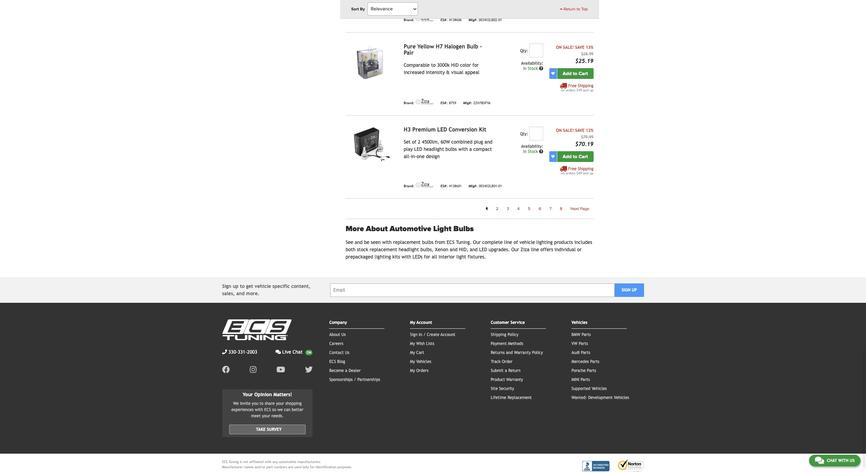 Task type: locate. For each thing, give the bounding box(es) containing it.
comparable
[[404, 62, 430, 68]]

sale! inside on sale!                         save 12% $79.99 $70.19
[[564, 128, 574, 133]]

and down $70.19
[[584, 171, 589, 175]]

0 vertical spatial add
[[563, 71, 572, 76]]

2 free shipping on orders $49 and up from the top
[[561, 166, 594, 175]]

0 horizontal spatial a
[[345, 368, 348, 373]]

returns and warranty policy link
[[491, 350, 544, 355]]

mfg#: left zzh7bspya in the top right of the page
[[464, 101, 473, 105]]

kits
[[393, 254, 401, 260]]

my up my wish lists "link"
[[410, 320, 416, 325]]

parts up mercedes parts
[[582, 350, 591, 355]]

replacement down seen
[[370, 247, 398, 252]]

light
[[434, 224, 452, 233]]

save for $70.19
[[576, 128, 585, 133]]

security
[[500, 386, 515, 391]]

add to cart down $25.19
[[563, 71, 589, 76]]

led inside set of 2 4500lm, 60w combined plug and play led headlight bulbs with a compact all-in-one design
[[415, 146, 423, 152]]

mfg#: for halogen
[[464, 101, 473, 105]]

1 vertical spatial account
[[441, 332, 456, 337]]

0 vertical spatial our
[[474, 240, 481, 245]]

1 vertical spatial return
[[509, 368, 521, 373]]

used
[[295, 465, 302, 469]]

my cart
[[410, 350, 425, 355]]

1 add to cart button from the top
[[558, 68, 594, 79]]

5 my from the top
[[410, 368, 415, 373]]

1 add from the top
[[563, 71, 572, 76]]

your right meet
[[262, 414, 270, 418]]

free down $70.19
[[569, 166, 577, 171]]

2 vertical spatial led
[[480, 247, 488, 252]]

bulbs inside set of 2 4500lm, 60w combined plug and play led headlight bulbs with a compact all-in-one design
[[446, 146, 457, 152]]

my for my wish lists
[[410, 341, 415, 346]]

1 horizontal spatial bulbs
[[446, 146, 457, 152]]

ecs left so
[[265, 407, 271, 412]]

vehicle inside "see and be seen with replacement bulbs from ecs tuning. our complete line of vehicle lighting products includes both stock replacement headlight bulbs, xenon and hid, and led upgrades. our ziza line offers individual or prepackaged lighting kits with leds for all interior light fixtures."
[[520, 240, 536, 245]]

2 add from the top
[[563, 154, 572, 159]]

1 vertical spatial your
[[262, 414, 270, 418]]

2 vertical spatial cart
[[417, 350, 425, 355]]

1 availability: from the top
[[522, 61, 544, 66]]

your up the we
[[276, 401, 284, 406]]

0 vertical spatial free
[[569, 83, 577, 88]]

1
[[486, 206, 488, 211]]

cart down $25.19
[[579, 71, 589, 76]]

0 vertical spatial availability:
[[522, 61, 544, 66]]

0 horizontal spatial led
[[415, 146, 423, 152]]

mfg#: for conversion
[[469, 184, 478, 188]]

7 link
[[546, 204, 556, 213]]

1 vertical spatial replacement
[[370, 247, 398, 252]]

2 vertical spatial ziza - corporate logo image
[[416, 182, 434, 187]]

0 vertical spatial us
[[342, 332, 346, 337]]

1 vertical spatial on
[[561, 171, 565, 175]]

vehicle inside sign up to get vehicle specific content, sales, and more.
[[255, 283, 271, 289]]

to left top on the right
[[577, 7, 581, 11]]

headlight up design
[[424, 146, 444, 152]]

2 horizontal spatial sign
[[622, 288, 631, 292]]

parts down porsche parts link at the bottom right
[[581, 377, 591, 382]]

vehicle up ziza
[[520, 240, 536, 245]]

1 brand: from the top
[[404, 18, 415, 22]]

our right tuning.
[[474, 240, 481, 245]]

0 vertical spatial /
[[424, 332, 426, 337]]

on inside on sale!                         save 13% $28.99 $25.19
[[557, 45, 562, 50]]

led up 60w
[[438, 126, 448, 133]]

automotive
[[390, 224, 432, 233]]

cart down wish
[[417, 350, 425, 355]]

1 horizontal spatial policy
[[533, 350, 544, 355]]

1 horizontal spatial sign
[[410, 332, 418, 337]]

/ left create at the bottom
[[424, 332, 426, 337]]

mfg#:
[[469, 18, 478, 22], [464, 101, 473, 105], [469, 184, 478, 188]]

es#: left 8759
[[441, 101, 448, 105]]

stock left question circle icon
[[528, 66, 538, 71]]

in up wish
[[419, 332, 423, 337]]

orders down $25.19
[[566, 88, 576, 92]]

1 vertical spatial 2
[[497, 206, 499, 211]]

3 brand: from the top
[[404, 184, 415, 188]]

combined
[[452, 139, 473, 145]]

vehicles
[[572, 320, 588, 325], [417, 359, 432, 364], [592, 386, 607, 391], [615, 395, 630, 400]]

my left wish
[[410, 341, 415, 346]]

1 vertical spatial line
[[531, 247, 540, 252]]

phone image
[[222, 350, 227, 354]]

0 vertical spatial es#:
[[441, 18, 448, 22]]

careers link
[[330, 341, 344, 346]]

0 vertical spatial add to wish list image
[[552, 72, 555, 75]]

chat with us
[[828, 458, 856, 463]]

on inside on sale!                         save 12% $79.99 $70.19
[[557, 128, 562, 133]]

/
[[424, 332, 426, 337], [354, 377, 357, 382]]

is
[[240, 460, 242, 464]]

free shipping on orders $49 and up for $70.19
[[561, 166, 594, 175]]

my orders link
[[410, 368, 429, 373]]

0 vertical spatial save
[[576, 45, 585, 50]]

1 on from the top
[[561, 88, 565, 92]]

line
[[505, 240, 513, 245], [531, 247, 540, 252]]

2 on from the top
[[561, 171, 565, 175]]

1 my from the top
[[410, 320, 416, 325]]

on left 13%
[[557, 45, 562, 50]]

1 vertical spatial of
[[514, 240, 519, 245]]

headlight inside set of 2 4500lm, 60w combined plug and play led headlight bulbs with a compact all-in-one design
[[424, 146, 444, 152]]

1 vertical spatial es#:
[[441, 101, 448, 105]]

1 horizontal spatial comments image
[[816, 456, 825, 464]]

0 vertical spatial bulbs
[[446, 146, 457, 152]]

3 my from the top
[[410, 350, 415, 355]]

None number field
[[530, 44, 544, 57], [530, 127, 544, 140], [530, 44, 544, 57], [530, 127, 544, 140]]

with inside we invite you to share your shopping experiences with ecs so we can better meet your needs.
[[255, 407, 263, 412]]

add to cart button down $70.19
[[558, 151, 594, 162]]

twitter logo image
[[305, 366, 313, 373]]

2 save from the top
[[576, 128, 585, 133]]

on for $25.19
[[557, 45, 562, 50]]

1 add to wish list image from the top
[[552, 72, 555, 75]]

audi parts
[[572, 350, 591, 355]]

warranty
[[515, 350, 531, 355], [507, 377, 524, 382]]

1 vertical spatial stock
[[528, 149, 538, 154]]

1 01 from the top
[[499, 18, 503, 22]]

1 vertical spatial orders
[[566, 171, 576, 175]]

1 horizontal spatial headlight
[[424, 146, 444, 152]]

2 01 from the top
[[499, 184, 503, 188]]

1 horizontal spatial of
[[514, 240, 519, 245]]

2 orders from the top
[[566, 171, 576, 175]]

brand: up h3
[[404, 101, 415, 105]]

1 horizontal spatial for
[[424, 254, 431, 260]]

ecs tuning image
[[222, 319, 292, 340]]

mini parts link
[[572, 377, 591, 382]]

0 horizontal spatial our
[[474, 240, 481, 245]]

0 vertical spatial add to cart button
[[558, 68, 594, 79]]

0 vertical spatial lighting
[[537, 240, 553, 245]]

to right you
[[260, 401, 264, 406]]

of right 'set'
[[412, 139, 417, 145]]

2 sale! from the top
[[564, 128, 574, 133]]

5
[[529, 206, 531, 211]]

1 vertical spatial free
[[569, 166, 577, 171]]

1 vertical spatial for
[[424, 254, 431, 260]]

2 brand: from the top
[[404, 101, 415, 105]]

parts down mercedes parts
[[588, 368, 597, 373]]

return down order
[[509, 368, 521, 373]]

1 stock from the top
[[528, 66, 538, 71]]

stock
[[528, 66, 538, 71], [528, 149, 538, 154]]

and
[[584, 88, 589, 92], [485, 139, 493, 145], [584, 171, 589, 175], [355, 240, 363, 245], [450, 247, 458, 252], [470, 247, 478, 252], [237, 291, 245, 296], [507, 350, 513, 355]]

in stock
[[524, 66, 540, 71], [524, 149, 540, 154]]

parts for bmw parts
[[582, 332, 591, 337]]

question circle image
[[540, 66, 544, 71]]

replacement down 'more about automotive light bulbs'
[[394, 240, 421, 245]]

add to cart button down $25.19
[[558, 68, 594, 79]]

1 vertical spatial 01
[[499, 184, 503, 188]]

in stock for $25.19
[[524, 66, 540, 71]]

1 horizontal spatial about
[[366, 224, 388, 233]]

es#: 4138601
[[441, 184, 462, 188]]

0 vertical spatial add to cart
[[563, 71, 589, 76]]

caret up image
[[561, 7, 563, 11]]

sale! left 12%
[[564, 128, 574, 133]]

paginated product list navigation navigation
[[346, 204, 594, 213]]

sign in / create account
[[410, 332, 456, 337]]

hid,
[[460, 247, 469, 252]]

1 vertical spatial chat
[[828, 458, 838, 463]]

1 vertical spatial cart
[[579, 154, 589, 159]]

leds
[[413, 254, 423, 260]]

1 qty: from the top
[[521, 48, 529, 53]]

save left 12%
[[576, 128, 585, 133]]

2 stock from the top
[[528, 149, 538, 154]]

comments image left the 'live' on the bottom
[[276, 350, 281, 354]]

my left orders
[[410, 368, 415, 373]]

2 in stock from the top
[[524, 149, 540, 154]]

become a dealer
[[330, 368, 361, 373]]

1 vertical spatial our
[[512, 247, 520, 252]]

purposes.
[[338, 465, 353, 469]]

shipping down $70.19
[[578, 166, 594, 171]]

2 es#: from the top
[[441, 101, 448, 105]]

brand: up pure
[[404, 18, 415, 22]]

qty: for pure yellow h7 halogen bulb - pair
[[521, 48, 529, 53]]

a left dealer
[[345, 368, 348, 373]]

for up appeal
[[473, 62, 479, 68]]

my cart link
[[410, 350, 425, 355]]

stock left question circle image
[[528, 149, 538, 154]]

ziza - corporate logo image left es#: 4138606 in the right top of the page
[[416, 16, 434, 21]]

3 es#: from the top
[[441, 184, 448, 188]]

line up upgrades.
[[505, 240, 513, 245]]

availability: up question circle icon
[[522, 61, 544, 66]]

1 vertical spatial vehicle
[[255, 283, 271, 289]]

1 free from the top
[[569, 83, 577, 88]]

comments image inside chat with us link
[[816, 456, 825, 464]]

a down combined
[[470, 146, 472, 152]]

are
[[288, 465, 294, 469]]

automobile
[[279, 460, 297, 464]]

sign for sign up
[[622, 288, 631, 292]]

1 vertical spatial availability:
[[522, 144, 544, 149]]

0 horizontal spatial of
[[412, 139, 417, 145]]

2 left 4500lm,
[[418, 139, 421, 145]]

lighting up offers
[[537, 240, 553, 245]]

lighting left kits
[[375, 254, 391, 260]]

save for $25.19
[[576, 45, 585, 50]]

2 on from the top
[[557, 128, 562, 133]]

our left ziza
[[512, 247, 520, 252]]

conversion
[[449, 126, 478, 133]]

0 vertical spatial for
[[473, 62, 479, 68]]

pure yellow h7 halogen bulb - pair
[[404, 43, 482, 56]]

shipping down $25.19
[[578, 83, 594, 88]]

in
[[524, 66, 527, 71], [524, 149, 527, 154], [419, 332, 423, 337]]

to
[[577, 7, 581, 11], [432, 62, 436, 68], [574, 71, 578, 76], [574, 154, 578, 159], [240, 283, 245, 289], [260, 401, 264, 406]]

individual
[[555, 247, 576, 252]]

0 vertical spatial in
[[524, 66, 527, 71]]

sale! left 13%
[[564, 45, 574, 50]]

2 vertical spatial shipping
[[491, 332, 507, 337]]

free down $25.19
[[569, 83, 577, 88]]

0 vertical spatial in stock
[[524, 66, 540, 71]]

comments image
[[276, 350, 281, 354], [816, 456, 825, 464]]

content,
[[292, 283, 311, 289]]

1 save from the top
[[576, 45, 585, 50]]

comments image inside live chat link
[[276, 350, 281, 354]]

2 vertical spatial es#:
[[441, 184, 448, 188]]

headlight up leds
[[399, 247, 419, 252]]

replacement
[[394, 240, 421, 245], [370, 247, 398, 252]]

1 in stock from the top
[[524, 66, 540, 71]]

330-
[[229, 349, 238, 355]]

ziza - corporate logo image left es#: 4138601
[[416, 182, 434, 187]]

porsche parts
[[572, 368, 597, 373]]

lifetime replacement
[[491, 395, 532, 400]]

2 right 1 link at the right of page
[[497, 206, 499, 211]]

add to cart button for $25.19
[[558, 68, 594, 79]]

we
[[233, 401, 239, 406]]

shipping up payment
[[491, 332, 507, 337]]

2 free from the top
[[569, 166, 577, 171]]

h7
[[436, 43, 443, 50]]

payment methods
[[491, 341, 524, 346]]

for inside ecs tuning is not affiliated with any automobile manufacturers. manufacturer names and/or part numbers are used only for identification purposes.
[[310, 465, 315, 469]]

headlight inside "see and be seen with replacement bulbs from ecs tuning. our complete line of vehicle lighting products includes both stock replacement headlight bulbs, xenon and hid, and led upgrades. our ziza line offers individual or prepackaged lighting kits with leds for all interior light fixtures."
[[399, 247, 419, 252]]

for inside comparable to 3000k hid color for increased intensity & visual appeal
[[473, 62, 479, 68]]

customer
[[491, 320, 510, 325]]

8
[[560, 206, 563, 211]]

3 ziza - corporate logo image from the top
[[416, 182, 434, 187]]

add to wish list image
[[552, 72, 555, 75], [552, 155, 555, 158]]

stock for $25.19
[[528, 66, 538, 71]]

for down manufacturers.
[[310, 465, 315, 469]]

in for pure yellow h7 halogen bulb - pair
[[524, 66, 527, 71]]

Email email field
[[331, 283, 615, 297]]

1 on from the top
[[557, 45, 562, 50]]

1 vertical spatial about
[[330, 332, 341, 337]]

availability:
[[522, 61, 544, 66], [522, 144, 544, 149]]

ziza - corporate logo image left es#: 8759
[[416, 99, 434, 104]]

return right caret up icon
[[564, 7, 576, 11]]

my up my vehicles link
[[410, 350, 415, 355]]

parts right vw
[[579, 341, 589, 346]]

2 availability: from the top
[[522, 144, 544, 149]]

warranty up security
[[507, 377, 524, 382]]

sign inside button
[[622, 288, 631, 292]]

sale! for $25.19
[[564, 45, 574, 50]]

and right sales,
[[237, 291, 245, 296]]

sign up to get vehicle specific content, sales, and more.
[[222, 283, 311, 296]]

ecs right from
[[447, 240, 455, 245]]

0 vertical spatial stock
[[528, 66, 538, 71]]

free shipping on orders $49 and up down $25.19
[[561, 83, 594, 92]]

add down on sale!                         save 13% $28.99 $25.19
[[563, 71, 572, 76]]

with inside ecs tuning is not affiliated with any automobile manufacturers. manufacturer names and/or part numbers are used only for identification purposes.
[[265, 460, 272, 464]]

0 vertical spatial qty:
[[521, 48, 529, 53]]

led up fixtures.
[[480, 247, 488, 252]]

h3 premium led conversion kit
[[404, 126, 487, 133]]

4 my from the top
[[410, 359, 415, 364]]

and inside set of 2 4500lm, 60w combined plug and play led headlight bulbs with a compact all-in-one design
[[485, 139, 493, 145]]

brand: for h3
[[404, 184, 415, 188]]

track
[[491, 359, 501, 364]]

us for contact us
[[345, 350, 350, 355]]

4 link
[[514, 204, 524, 213]]

my for my account
[[410, 320, 416, 325]]

led up one
[[415, 146, 423, 152]]

bmw parts link
[[572, 332, 591, 337]]

8759
[[449, 101, 457, 105]]

vehicle up more. at the bottom
[[255, 283, 271, 289]]

orders down $70.19
[[566, 171, 576, 175]]

save inside on sale!                         save 13% $28.99 $25.19
[[576, 45, 585, 50]]

1 vertical spatial shipping
[[578, 166, 594, 171]]

1 vertical spatial comments image
[[816, 456, 825, 464]]

2 my from the top
[[410, 341, 415, 346]]

1 horizontal spatial line
[[531, 247, 540, 252]]

add down on sale!                         save 12% $79.99 $70.19
[[563, 154, 572, 159]]

0 vertical spatial ziza - corporate logo image
[[416, 16, 434, 21]]

bulbs inside "see and be seen with replacement bulbs from ecs tuning. our complete line of vehicle lighting products includes both stock replacement headlight bulbs, xenon and hid, and led upgrades. our ziza line offers individual or prepackaged lighting kits with leds for all interior light fixtures."
[[423, 240, 434, 245]]

2 horizontal spatial for
[[473, 62, 479, 68]]

$79.99
[[582, 135, 594, 139]]

1 vertical spatial save
[[576, 128, 585, 133]]

free shipping on orders $49 and up for $25.19
[[561, 83, 594, 92]]

ziza - corporate logo image
[[416, 16, 434, 21], [416, 99, 434, 104], [416, 182, 434, 187]]

es#: left 4138601 on the top right of the page
[[441, 184, 448, 188]]

2 ziza - corporate logo image from the top
[[416, 99, 434, 104]]

0 vertical spatial headlight
[[424, 146, 444, 152]]

facebook logo image
[[222, 366, 230, 373]]

0 horizontal spatial /
[[354, 377, 357, 382]]

to inside sign up to get vehicle specific content, sales, and more.
[[240, 283, 245, 289]]

vehicles up bmw parts
[[572, 320, 588, 325]]

cart down $70.19
[[579, 154, 589, 159]]

1 free shipping on orders $49 and up from the top
[[561, 83, 594, 92]]

all-
[[404, 154, 411, 159]]

customer service
[[491, 320, 525, 325]]

identification
[[316, 465, 337, 469]]

2 link
[[492, 204, 503, 213]]

1 link
[[482, 204, 492, 213]]

my wish lists
[[410, 341, 435, 346]]

sale! inside on sale!                         save 13% $28.99 $25.19
[[564, 45, 574, 50]]

about up careers "link"
[[330, 332, 341, 337]]

1 vertical spatial free shipping on orders $49 and up
[[561, 166, 594, 175]]

0 horizontal spatial for
[[310, 465, 315, 469]]

2 $49 from the top
[[577, 171, 583, 175]]

1 vertical spatial /
[[354, 377, 357, 382]]

0 vertical spatial 2
[[418, 139, 421, 145]]

my
[[410, 320, 416, 325], [410, 341, 415, 346], [410, 350, 415, 355], [410, 359, 415, 364], [410, 368, 415, 373]]

us
[[342, 332, 346, 337], [345, 350, 350, 355], [851, 458, 856, 463]]

ziza - corporate logo image for premium
[[416, 182, 434, 187]]

bulbs up bulbs,
[[423, 240, 434, 245]]

0 horizontal spatial 2
[[418, 139, 421, 145]]

1 orders from the top
[[566, 88, 576, 92]]

1 vertical spatial add
[[563, 154, 572, 159]]

es#: 4138606
[[441, 18, 462, 22]]

in left question circle image
[[524, 149, 527, 154]]

our
[[474, 240, 481, 245], [512, 247, 520, 252]]

both
[[346, 247, 356, 252]]

parts up porsche parts link at the bottom right
[[591, 359, 600, 364]]

interior
[[439, 254, 455, 260]]

1 horizontal spatial our
[[512, 247, 520, 252]]

0 vertical spatial on
[[561, 88, 565, 92]]

for down bulbs,
[[424, 254, 431, 260]]

2 vertical spatial us
[[851, 458, 856, 463]]

your opinion matters!
[[243, 392, 292, 397]]

my down my cart link
[[410, 359, 415, 364]]

availability: for $25.19
[[522, 61, 544, 66]]

$49 down $25.19
[[577, 88, 583, 92]]

porsche
[[572, 368, 586, 373]]

0 vertical spatial 01
[[499, 18, 503, 22]]

01 for 003452lb02-
[[499, 18, 503, 22]]

1 vertical spatial brand:
[[404, 101, 415, 105]]

0 horizontal spatial account
[[417, 320, 433, 325]]

ziza
[[521, 247, 530, 252]]

2 add to cart button from the top
[[558, 151, 594, 162]]

about up seen
[[366, 224, 388, 233]]

contact us link
[[330, 350, 350, 355]]

us for about us
[[342, 332, 346, 337]]

up inside sign up to get vehicle specific content, sales, and more.
[[233, 283, 239, 289]]

0 vertical spatial free shipping on orders $49 and up
[[561, 83, 594, 92]]

set of 2 4500lm, 60w combined plug and play led headlight bulbs with a compact all-in-one design
[[404, 139, 493, 159]]

sale!
[[564, 45, 574, 50], [564, 128, 574, 133]]

0 vertical spatial policy
[[508, 332, 519, 337]]

of
[[412, 139, 417, 145], [514, 240, 519, 245]]

vehicles up wanted: development vehicles link
[[592, 386, 607, 391]]

1 vertical spatial policy
[[533, 350, 544, 355]]

vehicles right development
[[615, 395, 630, 400]]

0 vertical spatial cart
[[579, 71, 589, 76]]

pure yellow h7 halogen bulb - pair link
[[404, 43, 482, 56]]

1 vertical spatial us
[[345, 350, 350, 355]]

1 vertical spatial bulbs
[[423, 240, 434, 245]]

ecs left tuning
[[222, 460, 228, 464]]

offers
[[541, 247, 554, 252]]

1 vertical spatial on
[[557, 128, 562, 133]]

parts right "bmw"
[[582, 332, 591, 337]]

2 add to cart from the top
[[563, 154, 589, 159]]

parts for porsche parts
[[588, 368, 597, 373]]

vehicles up orders
[[417, 359, 432, 364]]

invite
[[240, 401, 251, 406]]

brand: for pure
[[404, 101, 415, 105]]

to left get
[[240, 283, 245, 289]]

0 vertical spatial shipping
[[578, 83, 594, 88]]

2 qty: from the top
[[521, 131, 529, 136]]

1 ziza - corporate logo image from the top
[[416, 16, 434, 21]]

1 sale! from the top
[[564, 45, 574, 50]]

$49 down $70.19
[[577, 171, 583, 175]]

orders for $25.19
[[566, 88, 576, 92]]

payment methods link
[[491, 341, 524, 346]]

track order
[[491, 359, 513, 364]]

1 add to cart from the top
[[563, 71, 589, 76]]

2 add to wish list image from the top
[[552, 155, 555, 158]]

set
[[404, 139, 411, 145]]

save inside on sale!                         save 12% $79.99 $70.19
[[576, 128, 585, 133]]

mfg#: zzh7bspya
[[464, 101, 491, 105]]

a right the submit
[[505, 368, 508, 373]]

0 vertical spatial comments image
[[276, 350, 281, 354]]

availability: up question circle image
[[522, 144, 544, 149]]

0 vertical spatial sale!
[[564, 45, 574, 50]]

1 horizontal spatial 2
[[497, 206, 499, 211]]

$49 for $25.19
[[577, 88, 583, 92]]

1 horizontal spatial vehicle
[[520, 240, 536, 245]]

lighting
[[537, 240, 553, 245], [375, 254, 391, 260]]

ecs left blog
[[330, 359, 336, 364]]

with inside set of 2 4500lm, 60w combined plug and play led headlight bulbs with a compact all-in-one design
[[459, 146, 468, 152]]

headlight
[[424, 146, 444, 152], [399, 247, 419, 252]]

0 horizontal spatial headlight
[[399, 247, 419, 252]]

sign inside sign up to get vehicle specific content, sales, and more.
[[222, 283, 232, 289]]

2 vertical spatial brand:
[[404, 184, 415, 188]]

0 vertical spatial about
[[366, 224, 388, 233]]

take survey
[[256, 427, 282, 432]]

1 $49 from the top
[[577, 88, 583, 92]]

comments image for live
[[276, 350, 281, 354]]

0 vertical spatial chat
[[293, 349, 303, 355]]

on for $70.19
[[561, 171, 565, 175]]



Task type: describe. For each thing, give the bounding box(es) containing it.
es#: for led
[[441, 184, 448, 188]]

es#: for h7
[[441, 101, 448, 105]]

contact
[[330, 350, 344, 355]]

we
[[278, 407, 283, 412]]

4138601
[[449, 184, 462, 188]]

tuning
[[229, 460, 239, 464]]

us inside chat with us link
[[851, 458, 856, 463]]

shipping for $25.19
[[578, 83, 594, 88]]

led inside "see and be seen with replacement bulbs from ecs tuning. our complete line of vehicle lighting products includes both stock replacement headlight bulbs, xenon and hid, and led upgrades. our ziza line offers individual or prepackaged lighting kits with leds for all interior light fixtures."
[[480, 247, 488, 252]]

to down $70.19
[[574, 154, 578, 159]]

6 link
[[535, 204, 546, 213]]

add to cart for $70.19
[[563, 154, 589, 159]]

cart for $25.19
[[579, 71, 589, 76]]

and up fixtures.
[[470, 247, 478, 252]]

my vehicles
[[410, 359, 432, 364]]

add to wish list image for $25.19
[[552, 72, 555, 75]]

on for $25.19
[[561, 88, 565, 92]]

2003
[[247, 349, 258, 355]]

a for customer service
[[505, 368, 508, 373]]

and left the hid,
[[450, 247, 458, 252]]

&
[[447, 69, 450, 75]]

my for my orders
[[410, 368, 415, 373]]

wanted: development vehicles link
[[572, 395, 630, 400]]

so
[[273, 407, 276, 412]]

sponsorships
[[330, 377, 353, 382]]

parts for vw parts
[[579, 341, 589, 346]]

ecs inside we invite you to share your shopping experiences with ecs so we can better meet your needs.
[[265, 407, 271, 412]]

and down $25.19
[[584, 88, 589, 92]]

shipping for $70.19
[[578, 166, 594, 171]]

shipping policy link
[[491, 332, 519, 337]]

1 horizontal spatial account
[[441, 332, 456, 337]]

and up order
[[507, 350, 513, 355]]

orders for $70.19
[[566, 171, 576, 175]]

dealer
[[349, 368, 361, 373]]

of inside set of 2 4500lm, 60w combined plug and play led headlight bulbs with a compact all-in-one design
[[412, 139, 417, 145]]

specific
[[273, 283, 290, 289]]

ecs inside ecs tuning is not affiliated with any automobile manufacturers. manufacturer names and/or part numbers are used only for identification purposes.
[[222, 460, 228, 464]]

better
[[292, 407, 304, 412]]

ecs blog
[[330, 359, 345, 364]]

from
[[435, 240, 446, 245]]

replacement
[[508, 395, 532, 400]]

ziza - corporate logo image for yellow
[[416, 99, 434, 104]]

intensity
[[426, 69, 445, 75]]

my vehicles link
[[410, 359, 432, 364]]

for inside "see and be seen with replacement bulbs from ecs tuning. our complete line of vehicle lighting products includes both stock replacement headlight bulbs, xenon and hid, and led upgrades. our ziza line offers individual or prepackaged lighting kits with leds for all interior light fixtures."
[[424, 254, 431, 260]]

shipping policy
[[491, 332, 519, 337]]

my for my vehicles
[[410, 359, 415, 364]]

add for $70.19
[[563, 154, 572, 159]]

a for company
[[345, 368, 348, 373]]

hid
[[452, 62, 459, 68]]

1 horizontal spatial lighting
[[537, 240, 553, 245]]

compact
[[474, 146, 492, 152]]

top
[[582, 7, 589, 11]]

stock for $70.19
[[528, 149, 538, 154]]

4
[[518, 206, 520, 211]]

$70.19
[[576, 141, 594, 147]]

methods
[[509, 341, 524, 346]]

to inside comparable to 3000k hid color for increased intensity & visual appeal
[[432, 62, 436, 68]]

in stock for $70.19
[[524, 149, 540, 154]]

needs.
[[272, 414, 284, 418]]

bulbs
[[454, 224, 474, 233]]

parts for mercedes parts
[[591, 359, 600, 364]]

more about automotive light bulbs
[[346, 224, 474, 233]]

2 inside set of 2 4500lm, 60w combined plug and play led headlight bulbs with a compact all-in-one design
[[418, 139, 421, 145]]

and/or
[[255, 465, 266, 469]]

order
[[502, 359, 513, 364]]

part
[[267, 465, 273, 469]]

0 vertical spatial account
[[417, 320, 433, 325]]

sign for sign in / create account
[[410, 332, 418, 337]]

kit
[[480, 126, 487, 133]]

sale! for $70.19
[[564, 128, 574, 133]]

site
[[491, 386, 498, 391]]

numbers
[[274, 465, 287, 469]]

to down $25.19
[[574, 71, 578, 76]]

pure
[[404, 43, 416, 50]]

0 horizontal spatial return
[[509, 368, 521, 373]]

wanted: development vehicles
[[572, 395, 630, 400]]

yellow
[[418, 43, 435, 50]]

by
[[360, 7, 365, 11]]

comments image for chat
[[816, 456, 825, 464]]

youtube logo image
[[277, 366, 285, 373]]

product warranty
[[491, 377, 524, 382]]

only
[[303, 465, 309, 469]]

my orders
[[410, 368, 429, 373]]

sort by
[[352, 7, 365, 11]]

1 horizontal spatial return
[[564, 7, 576, 11]]

add to wish list image for $70.19
[[552, 155, 555, 158]]

0 vertical spatial warranty
[[515, 350, 531, 355]]

qty: for h3 premium led conversion kit
[[521, 131, 529, 136]]

product warranty link
[[491, 377, 524, 382]]

330-331-2003
[[229, 349, 258, 355]]

in-
[[411, 154, 417, 159]]

es#4138601 - 003452lb01-01 - h3 premium led conversion kit  - set of 2 4500lm, 60w combined plug and play led headlight bulbs with a compact all-in-one design - ziza - audi bmw volkswagen mercedes benz mini porsche image
[[346, 127, 399, 166]]

of inside "see and be seen with replacement bulbs from ecs tuning. our complete line of vehicle lighting products includes both stock replacement headlight bulbs, xenon and hid, and led upgrades. our ziza line offers individual or prepackaged lighting kits with leds for all interior light fixtures."
[[514, 240, 519, 245]]

330-331-2003 link
[[222, 349, 258, 356]]

to inside we invite you to share your shopping experiences with ecs so we can better meet your needs.
[[260, 401, 264, 406]]

sign for sign up to get vehicle specific content, sales, and more.
[[222, 283, 232, 289]]

zzh7bspya
[[474, 101, 491, 105]]

add for $25.19
[[563, 71, 572, 76]]

create
[[427, 332, 440, 337]]

01 for 003452lb01-
[[499, 184, 503, 188]]

up inside button
[[632, 288, 638, 292]]

free for $70.19
[[569, 166, 577, 171]]

a inside set of 2 4500lm, 60w combined plug and play led headlight bulbs with a compact all-in-one design
[[470, 146, 472, 152]]

my for my cart
[[410, 350, 415, 355]]

0 horizontal spatial about
[[330, 332, 341, 337]]

includes
[[575, 240, 593, 245]]

partnerships
[[358, 377, 381, 382]]

0 vertical spatial your
[[276, 401, 284, 406]]

add to cart for $25.19
[[563, 71, 589, 76]]

0 vertical spatial replacement
[[394, 240, 421, 245]]

1 horizontal spatial /
[[424, 332, 426, 337]]

you
[[252, 401, 259, 406]]

es#8759 - zzh7bspya -  pure yellow h7 halogen bulb - pair - comparable to 3000k hid color for increased intensity & visual appeal - ziza - audi bmw volkswagen mercedes benz mini porsche image
[[346, 44, 399, 83]]

play
[[404, 146, 413, 152]]

1 vertical spatial warranty
[[507, 377, 524, 382]]

60w
[[441, 139, 450, 145]]

premium
[[413, 126, 436, 133]]

tuning.
[[456, 240, 472, 245]]

0 horizontal spatial policy
[[508, 332, 519, 337]]

2 vertical spatial in
[[419, 332, 423, 337]]

$49 for $70.19
[[577, 171, 583, 175]]

names
[[244, 465, 254, 469]]

0 horizontal spatial line
[[505, 240, 513, 245]]

contact us
[[330, 350, 350, 355]]

free for $25.19
[[569, 83, 577, 88]]

lifetime
[[491, 395, 507, 400]]

mercedes parts link
[[572, 359, 600, 364]]

0 vertical spatial mfg#:
[[469, 18, 478, 22]]

add to cart button for $70.19
[[558, 151, 594, 162]]

vw parts
[[572, 341, 589, 346]]

$28.99
[[582, 51, 594, 56]]

live
[[283, 349, 291, 355]]

and inside sign up to get vehicle specific content, sales, and more.
[[237, 291, 245, 296]]

visual
[[452, 69, 464, 75]]

blog
[[338, 359, 345, 364]]

on for $70.19
[[557, 128, 562, 133]]

bulbs,
[[421, 247, 434, 252]]

1 horizontal spatial chat
[[828, 458, 838, 463]]

003452lb01-
[[479, 184, 499, 188]]

0 horizontal spatial chat
[[293, 349, 303, 355]]

cart for $70.19
[[579, 154, 589, 159]]

1 vertical spatial lighting
[[375, 254, 391, 260]]

site security link
[[491, 386, 515, 391]]

and left be
[[355, 240, 363, 245]]

es#: 8759
[[441, 101, 457, 105]]

submit
[[491, 368, 504, 373]]

1 es#: from the top
[[441, 18, 448, 22]]

sign up
[[622, 288, 638, 292]]

take survey link
[[229, 425, 306, 434]]

0 vertical spatial led
[[438, 126, 448, 133]]

availability: for $70.19
[[522, 144, 544, 149]]

on sale!                         save 13% $28.99 $25.19
[[557, 45, 594, 64]]

ecs inside "see and be seen with replacement bulbs from ecs tuning. our complete line of vehicle lighting products includes both stock replacement headlight bulbs, xenon and hid, and led upgrades. our ziza line offers individual or prepackaged lighting kits with leds for all interior light fixtures."
[[447, 240, 455, 245]]

6
[[539, 206, 542, 211]]

next
[[571, 206, 580, 211]]

stock
[[357, 247, 369, 252]]

porsche parts link
[[572, 368, 597, 373]]

parts for audi parts
[[582, 350, 591, 355]]

become
[[330, 368, 344, 373]]

question circle image
[[540, 149, 544, 154]]

in for h3 premium led conversion kit
[[524, 149, 527, 154]]

2 inside the paginated product list navigation navigation
[[497, 206, 499, 211]]

parts for mini parts
[[581, 377, 591, 382]]

instagram logo image
[[250, 366, 257, 373]]

3000k
[[438, 62, 450, 68]]



Task type: vqa. For each thing, say whether or not it's contained in the screenshot.
FREE SHIPPING link
no



